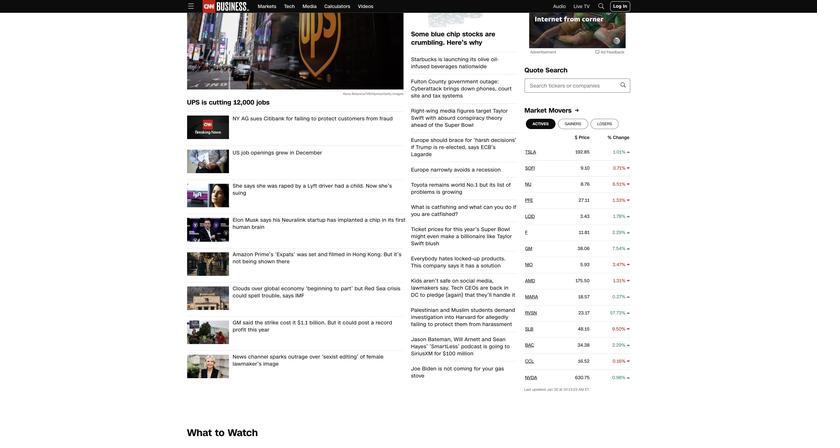 Task type: locate. For each thing, give the bounding box(es) containing it.
says
[[468, 143, 479, 151], [244, 182, 255, 190], [260, 217, 271, 224], [448, 262, 459, 269], [283, 292, 294, 299]]

% down 0.27 %
[[622, 310, 626, 316]]

last
[[524, 387, 531, 392]]

what is catfishing and what can you do if you are catfished?
[[411, 203, 516, 218]]

1 vertical spatial 2.29
[[612, 342, 622, 349]]

tabatha means lyft split 01 image
[[187, 184, 229, 208]]

failing up jason
[[411, 321, 426, 328]]

over left the 'sexist
[[309, 353, 320, 361]]

1 vertical spatial gm
[[233, 319, 241, 326]]

are left back
[[480, 284, 488, 292]]

% up 1.31 %
[[622, 262, 626, 268]]

to left 'part''
[[334, 285, 339, 292]]

2.29 up 7.54
[[612, 230, 622, 236]]

1 vertical spatial chip
[[369, 217, 380, 224]]

you
[[494, 203, 503, 211], [411, 210, 420, 218]]

are inside the 'what is catfishing and what can you do if you are catfished?'
[[422, 210, 430, 218]]

is inside the 'what is catfishing and what can you do if you are catfished?'
[[426, 203, 430, 211]]

government
[[448, 78, 478, 85]]

was for raped
[[267, 182, 277, 190]]

feedback
[[607, 50, 624, 55]]

says left his
[[260, 217, 271, 224]]

% for 9.10
[[622, 165, 626, 171]]

has right startup
[[327, 217, 336, 224]]

0 vertical spatial over
[[252, 285, 263, 292]]

super right "year's"
[[481, 226, 496, 233]]

2 vertical spatial are
[[480, 284, 488, 292]]

taylor right target
[[493, 107, 508, 114]]

% down 0.71 %
[[622, 181, 626, 187]]

live
[[574, 3, 583, 10]]

0 vertical spatial has
[[327, 217, 336, 224]]

% down 1.33 %
[[622, 214, 626, 220]]

% down 0.16 %
[[622, 375, 626, 381]]

chip
[[447, 29, 460, 38], [369, 217, 380, 224]]

blush
[[426, 240, 439, 247]]

swift down ticket
[[411, 240, 424, 247]]

0 vertical spatial if
[[411, 143, 414, 151]]

from left fraud
[[366, 115, 378, 122]]

in left hong
[[346, 251, 351, 258]]

was right she
[[267, 182, 277, 190]]

0 horizontal spatial gm
[[233, 319, 241, 326]]

1 vertical spatial from
[[469, 321, 481, 328]]

% for 16.52
[[622, 358, 626, 365]]

0 horizontal spatial failing
[[295, 115, 310, 122]]

is left "going"
[[483, 343, 487, 350]]

joe
[[411, 365, 420, 372]]

could left post at the bottom left
[[343, 319, 357, 326]]

his
[[273, 217, 280, 224]]

united auto workers (uaw) members strike at a general motors assembly plant that builds the u.s. automaker's full-size sport utility vehicles, in another expansion of the strike in arlington, texas, u.s. october 24, 2023.  reuters/james breeden no resales. no archives image
[[187, 321, 229, 344]]

if inside the 'what is catfishing and what can you do if you are catfished?'
[[513, 203, 516, 211]]

2 vertical spatial its
[[388, 217, 394, 224]]

is left re-
[[433, 143, 437, 151]]

could left spell
[[233, 292, 247, 299]]

% down 3.47 %
[[622, 278, 626, 284]]

for right "prices"
[[445, 226, 452, 233]]

% up 3.47 %
[[622, 246, 626, 252]]

2 horizontal spatial of
[[506, 181, 511, 189]]

europe for europe narrowly avoids a recession
[[411, 166, 429, 173]]

0 vertical spatial 2.29 %
[[612, 230, 626, 236]]

0 horizontal spatial of
[[360, 353, 365, 361]]

market movers
[[524, 106, 572, 115]]

1 vertical spatial its
[[490, 181, 495, 189]]

0 vertical spatial 2.29
[[612, 230, 622, 236]]

2 2.29 % from the top
[[612, 342, 626, 349]]

0 vertical spatial gm
[[525, 246, 532, 252]]

and left muslim
[[440, 306, 450, 314]]

% for 11.81
[[622, 230, 626, 236]]

0 horizontal spatial protect
[[318, 115, 337, 122]]

1 horizontal spatial has
[[466, 262, 475, 269]]

for inside ticket prices for this year's super bowl might even make a billionaire like taylor swift blush
[[445, 226, 452, 233]]

0 vertical spatial this
[[453, 226, 463, 233]]

2 vertical spatial of
[[360, 353, 365, 361]]

she
[[233, 182, 242, 190]]

0 vertical spatial from
[[366, 115, 378, 122]]

figures
[[457, 107, 475, 114]]

over left global
[[252, 285, 263, 292]]

problems
[[411, 188, 435, 196]]

siriusxm
[[411, 350, 433, 357]]

are up ticket
[[422, 210, 430, 218]]

ticket prices for this year's super bowl might even make a billionaire like taylor swift blush
[[411, 226, 512, 247]]

protect left customers
[[318, 115, 337, 122]]

lawmaker's
[[233, 360, 262, 368]]

1 vertical spatial are
[[422, 210, 430, 218]]

she says she was raped by a lyft driver had a child. now she's suing link
[[229, 182, 407, 210]]

chip right blue
[[447, 29, 460, 38]]

1 vertical spatial protect
[[435, 321, 453, 328]]

but right billion.
[[328, 319, 336, 326]]

was for set
[[297, 251, 307, 258]]

0 vertical spatial tech
[[284, 3, 295, 10]]

is left growing
[[436, 188, 440, 196]]

a right avoids
[[472, 166, 475, 173]]

0 vertical spatial was
[[267, 182, 277, 190]]

nicole kidman stars in amazon prime's new show "expats." image
[[187, 252, 229, 276]]

1 europe from the top
[[411, 136, 429, 144]]

was inside she says she was raped by a lyft driver had a child. now she's suing
[[267, 182, 277, 190]]

a right post at the bottom left
[[371, 319, 374, 326]]

pfe link
[[525, 197, 533, 204]]

0 horizontal spatial this
[[248, 326, 257, 334]]

right-wing media figures target taylor swift with absurd conspiracy theory ahead of the super bowl link
[[411, 107, 517, 129]]

toyota remains world no.1 but its list of problems is growing
[[411, 181, 511, 196]]

do
[[505, 203, 512, 211]]

ups
[[187, 98, 200, 107]]

175.50
[[576, 278, 590, 284]]

musk
[[245, 217, 259, 224]]

super inside right-wing media figures target taylor swift with absurd conspiracy theory ahead of the super bowl
[[445, 121, 460, 129]]

in left first
[[382, 217, 386, 224]]

for right harvard
[[477, 314, 484, 321]]

0 horizontal spatial if
[[411, 143, 414, 151]]

its left first
[[388, 217, 394, 224]]

gm up the nio
[[525, 246, 532, 252]]

1 horizontal spatial if
[[513, 203, 516, 211]]

your
[[482, 365, 493, 372]]

1 2.29 % from the top
[[612, 230, 626, 236]]

for left your
[[474, 365, 481, 372]]

are right why
[[485, 29, 495, 38]]

to inside palestinian and muslim students demand investigation into harvard for allegedly failing to protect them from harassment
[[428, 321, 433, 328]]

but inside amazon prime's 'expats' was set and filmed in hong kong. but it's not being shown there
[[384, 251, 392, 258]]

starbucks
[[411, 56, 437, 63]]

1 horizontal spatial was
[[297, 251, 307, 258]]

super inside ticket prices for this year's super bowl might even make a billionaire like taylor swift blush
[[481, 226, 496, 233]]

this left year
[[248, 326, 257, 334]]

1 vertical spatial not
[[444, 365, 452, 372]]

a right make
[[456, 233, 459, 240]]

1 vertical spatial could
[[343, 319, 357, 326]]

1 horizontal spatial super
[[481, 226, 496, 233]]

1 vertical spatial of
[[506, 181, 511, 189]]

3.47 %
[[613, 262, 626, 268]]

and right "set"
[[318, 251, 328, 258]]

economy
[[281, 285, 304, 292]]

was left "set"
[[297, 251, 307, 258]]

1 vertical spatial bowl
[[498, 226, 510, 233]]

quote search
[[524, 66, 568, 75]]

2 horizontal spatial its
[[490, 181, 495, 189]]

this left "year's"
[[453, 226, 463, 233]]

0 horizontal spatial not
[[233, 258, 241, 265]]

0 vertical spatial its
[[470, 56, 476, 63]]

the right said
[[255, 319, 263, 326]]

to inside the jason bateman, will arnett and sean hayes' 'smartless' podcast is going to siriusxm for $100 million
[[505, 343, 510, 350]]

1.01 %
[[613, 149, 626, 155]]

% up 0.16 %
[[622, 342, 626, 349]]

says inside 'europe should brace for 'harsh decisions' if trump is re-elected, says ecb's lagarde'
[[468, 143, 479, 151]]

1 vertical spatial has
[[466, 262, 475, 269]]

18.57
[[578, 294, 590, 300]]

% up 1.78 %
[[622, 197, 626, 204]]

of right list at the top right of page
[[506, 181, 511, 189]]

2.29 % up 7.54 %
[[612, 230, 626, 236]]

if
[[411, 143, 414, 151], [513, 203, 516, 211]]

chip inside some blue chip stocks are crumbling. here's why
[[447, 29, 460, 38]]

0 vertical spatial europe
[[411, 136, 429, 144]]

says left imf
[[283, 292, 294, 299]]

% left change
[[608, 134, 612, 141]]

1 horizontal spatial could
[[343, 319, 357, 326]]

0 vertical spatial chip
[[447, 29, 460, 38]]

nationwide
[[459, 63, 487, 70]]

if right the "do"
[[513, 203, 516, 211]]

0 vertical spatial taylor
[[493, 107, 508, 114]]

not inside amazon prime's 'expats' was set and filmed in hong kong. but it's not being shown there
[[233, 258, 241, 265]]

and inside the 'what is catfishing and what can you do if you are catfished?'
[[458, 203, 468, 211]]

1 vertical spatial super
[[481, 226, 496, 233]]

catfishing
[[432, 203, 457, 211]]

imf
[[295, 292, 304, 299]]

to down palestinian
[[428, 321, 433, 328]]

1 horizontal spatial tech
[[451, 284, 463, 292]]

gm said the strike cost it $1.1 billion. but it could post a record profit this year link
[[229, 319, 407, 347]]

1.78 %
[[613, 214, 626, 220]]

could
[[233, 292, 247, 299], [343, 319, 357, 326]]

are
[[485, 29, 495, 38], [422, 210, 430, 218], [480, 284, 488, 292]]

chip right implanted
[[369, 217, 380, 224]]

1.31
[[613, 278, 622, 284]]

has
[[327, 217, 336, 224], [466, 262, 475, 269]]

amd
[[525, 278, 535, 284]]

taylor right "like"
[[497, 233, 512, 240]]

taylor inside ticket prices for this year's super bowl might even make a billionaire like taylor swift blush
[[497, 233, 512, 240]]

bowl right "like"
[[498, 226, 510, 233]]

1 vertical spatial 2.29 %
[[612, 342, 626, 349]]

$100
[[443, 350, 456, 357]]

says left she
[[244, 182, 255, 190]]

a left the solution
[[476, 262, 479, 269]]

for left $100
[[434, 350, 441, 357]]

gm inside gm said the strike cost it $1.1 billion. but it could post a record profit this year
[[233, 319, 241, 326]]

% down change
[[622, 149, 626, 155]]

% down '1.01 %'
[[622, 165, 626, 171]]

0 vertical spatial but
[[384, 251, 392, 258]]

its left list at the top right of page
[[490, 181, 495, 189]]

% for 34.38
[[622, 342, 626, 349]]

% up 0.98 % on the right bottom of the page
[[622, 358, 626, 365]]

0 horizontal spatial over
[[252, 285, 263, 292]]

1 vertical spatial taylor
[[497, 233, 512, 240]]

open menu icon image
[[187, 2, 195, 10]]

0 vertical spatial failing
[[295, 115, 310, 122]]

0 horizontal spatial its
[[388, 217, 394, 224]]

0 horizontal spatial chip
[[369, 217, 380, 224]]

0 horizontal spatial has
[[327, 217, 336, 224]]

1 horizontal spatial protect
[[435, 321, 453, 328]]

europe for europe should brace for 'harsh decisions' if trump is re-elected, says ecb's lagarde
[[411, 136, 429, 144]]

chip inside elon musk says his neuralink startup has implanted a chip in its first human brain
[[369, 217, 380, 224]]

2 europe from the top
[[411, 166, 429, 173]]

this inside gm said the strike cost it $1.1 billion. but it could post a record profit this year
[[248, 326, 257, 334]]

1 horizontal spatial the
[[435, 121, 443, 129]]

and left what
[[458, 203, 468, 211]]

bowl inside ticket prices for this year's super bowl might even make a billionaire like taylor swift blush
[[498, 226, 510, 233]]

'expats'
[[275, 251, 295, 258]]

log in link
[[610, 1, 630, 12]]

brings
[[444, 85, 459, 92]]

jan
[[547, 387, 553, 392]]

1 horizontal spatial failing
[[411, 321, 426, 328]]

0 horizontal spatial but
[[328, 319, 336, 326]]

advertisement element
[[529, 0, 626, 48]]

1 horizontal spatial over
[[309, 353, 320, 361]]

why
[[469, 38, 482, 47]]

she
[[257, 182, 266, 190]]

0 vertical spatial could
[[233, 292, 247, 299]]

1 vertical spatial failing
[[411, 321, 426, 328]]

1 horizontal spatial bowl
[[498, 226, 510, 233]]

0 horizontal spatial was
[[267, 182, 277, 190]]

1 horizontal spatial chip
[[447, 29, 460, 38]]

1 2.29 from the top
[[612, 230, 622, 236]]

catfished?
[[431, 210, 458, 218]]

1 vertical spatial swift
[[411, 240, 424, 247]]

up
[[473, 255, 480, 262]]

0 vertical spatial are
[[485, 29, 495, 38]]

and inside amazon prime's 'expats' was set and filmed in hong kong. but it's not being shown there
[[318, 251, 328, 258]]

it left up
[[461, 262, 464, 269]]

of inside 'toyota remains world no.1 but its list of problems is growing'
[[506, 181, 511, 189]]

gm for gm link
[[525, 246, 532, 252]]

spacex, twitter and electric car maker tesla ceo elon musk speaks during an event at the vivatech technology startups and innovation fair at the porte de versailles exhibition centre in paris, on june 16, 2023. (photo by joel saget / afp) (photo by joel saget/afp via getty images) image
[[187, 218, 229, 242]]

and left tax
[[422, 92, 431, 99]]

tech inside kids aren't safe on social media, lawmakers say. tech ceos are back in dc to pledge (again) that they'll handle it
[[451, 284, 463, 292]]

europe inside 'europe should brace for 'harsh decisions' if trump is re-elected, says ecb's lagarde'
[[411, 136, 429, 144]]

et
[[585, 387, 589, 392]]

and left sean
[[482, 336, 491, 343]]

1 horizontal spatial gm
[[525, 246, 532, 252]]

gm for gm said the strike cost it $1.1 billion. but it could post a record profit this year
[[233, 319, 241, 326]]

europe up 'lagarde'
[[411, 136, 429, 144]]

are for what is catfishing and what can you do if you are catfished?
[[422, 210, 430, 218]]

media
[[440, 107, 456, 114]]

1 vertical spatial the
[[255, 319, 263, 326]]

2 2.29 from the top
[[612, 342, 622, 349]]

% for 23.17
[[622, 310, 626, 316]]

1 horizontal spatial of
[[428, 121, 433, 129]]

has up social
[[466, 262, 475, 269]]

of right ahead
[[428, 121, 433, 129]]

ups is cutting 12,000 jobs link
[[187, 98, 403, 107]]

2.29 up 0.16 on the right bottom of the page
[[612, 342, 622, 349]]

1 vertical spatial europe
[[411, 166, 429, 173]]

a ups truck is parked on a street in midtown manhattan on august 07, 2023 in new york city. image
[[187, 0, 403, 90]]

and inside palestinian and muslim students demand investigation into harvard for allegedly failing to protect them from harassment
[[440, 306, 450, 314]]

0 vertical spatial not
[[233, 258, 241, 265]]

ny ag sues citibank for failing to protect customers from fraud
[[233, 115, 393, 122]]

nvda
[[525, 375, 537, 381]]

log
[[613, 3, 622, 9]]

its left olive
[[470, 56, 476, 63]]

losers
[[597, 121, 612, 126]]

1 horizontal spatial but
[[384, 251, 392, 258]]

europe up toyota
[[411, 166, 429, 173]]

0 horizontal spatial tech
[[284, 3, 295, 10]]

to right the dc
[[420, 291, 425, 299]]

taylor inside right-wing media figures target taylor swift with absurd conspiracy theory ahead of the super bowl
[[493, 107, 508, 114]]

not left coming at the right bottom of page
[[444, 365, 452, 372]]

are inside kids aren't safe on social media, lawmakers say. tech ceos are back in dc to pledge (again) that they'll handle it
[[480, 284, 488, 292]]

1 vertical spatial was
[[297, 251, 307, 258]]

0 horizontal spatial super
[[445, 121, 460, 129]]

1 vertical spatial if
[[513, 203, 516, 211]]

say.
[[440, 284, 450, 292]]

it right handle
[[512, 291, 515, 299]]

is right biden
[[438, 365, 442, 372]]

failing
[[295, 115, 310, 122], [411, 321, 426, 328]]

to inside kids aren't safe on social media, lawmakers say. tech ceos are back in dc to pledge (again) that they'll handle it
[[420, 291, 425, 299]]

stocks
[[462, 29, 483, 38]]

joe biden is not coming for your gas stove
[[411, 365, 504, 380]]

to right "going"
[[505, 343, 510, 350]]

says inside elon musk says his neuralink startup has implanted a chip in its first human brain
[[260, 217, 271, 224]]

but inside gm said the strike cost it $1.1 billion. but it could post a record profit this year
[[328, 319, 336, 326]]

was inside amazon prime's 'expats' was set and filmed in hong kong. but it's not being shown there
[[297, 251, 307, 258]]

jason bateman, will arnett and sean hayes' 'smartless' podcast is going to siriusxm for $100 million link
[[411, 336, 517, 357]]

0 vertical spatial super
[[445, 121, 460, 129]]

if left the trump
[[411, 143, 414, 151]]

actives
[[533, 121, 549, 126]]

1 horizontal spatial its
[[470, 56, 476, 63]]

1 horizontal spatial from
[[469, 321, 481, 328]]

0 vertical spatial of
[[428, 121, 433, 129]]

it right billion.
[[338, 319, 341, 326]]

is right what
[[426, 203, 430, 211]]

of inside right-wing media figures target taylor swift with absurd conspiracy theory ahead of the super bowl
[[428, 121, 433, 129]]

this inside ticket prices for this year's super bowl might even make a billionaire like taylor swift blush
[[453, 226, 463, 233]]

you up ticket
[[411, 210, 420, 218]]

0 horizontal spatial the
[[255, 319, 263, 326]]

sean
[[493, 336, 506, 343]]

1 horizontal spatial this
[[453, 226, 463, 233]]

year
[[259, 326, 269, 334]]

kong.
[[368, 251, 382, 258]]

stove
[[411, 372, 425, 380]]

nio link
[[525, 262, 533, 268]]

f
[[525, 230, 528, 236]]

1 vertical spatial over
[[309, 353, 320, 361]]

1 vertical spatial this
[[248, 326, 257, 334]]

1.31 %
[[613, 278, 626, 284]]

it left $1.1
[[293, 319, 296, 326]]

1 swift from the top
[[411, 114, 424, 122]]

says up on
[[448, 262, 459, 269]]

in right grew
[[290, 149, 294, 157]]

calculators link
[[324, 0, 350, 13]]

0 vertical spatial bowl
[[461, 121, 474, 129]]

a right implanted
[[365, 217, 368, 224]]

us
[[233, 149, 240, 157]]

says left ecb's
[[468, 143, 479, 151]]

this
[[453, 226, 463, 233], [248, 326, 257, 334]]

from inside palestinian and muslim students demand investigation into harvard for allegedly failing to protect them from harassment
[[469, 321, 481, 328]]

% for 27.11
[[622, 197, 626, 204]]

you left the "do"
[[494, 203, 503, 211]]

not left the being on the bottom left
[[233, 258, 241, 265]]

2 swift from the top
[[411, 240, 424, 247]]

and inside fulton county government outage: cyberattack brings down phones, court site and tax systems
[[422, 92, 431, 99]]

0 vertical spatial swift
[[411, 114, 424, 122]]

% down 1.31 %
[[622, 294, 626, 300]]

1 vertical spatial but
[[328, 319, 336, 326]]

to
[[311, 115, 317, 122], [334, 285, 339, 292], [420, 291, 425, 299], [428, 321, 433, 328], [505, 343, 510, 350]]

0 horizontal spatial could
[[233, 292, 247, 299]]

videos
[[358, 3, 373, 10]]

gm left said
[[233, 319, 241, 326]]

the up should
[[435, 121, 443, 129]]

protect up bateman,
[[435, 321, 453, 328]]

0 horizontal spatial bowl
[[461, 121, 474, 129]]

fraud
[[380, 115, 393, 122]]

5.93
[[580, 262, 590, 268]]

192.85
[[575, 149, 590, 155]]

the marriner s. eccles federal reserve building in washington, dc, us, on thursday, dec. 28, 2023. the market's reaction to the federal reserve's pivot toward interest-rate cuts this month has boosted expectations that would-be public companies may accelerate their ipo timelines. image
[[187, 287, 229, 310]]

suing
[[233, 189, 246, 197]]

she's
[[379, 182, 392, 190]]

1 horizontal spatial not
[[444, 365, 452, 372]]

markets
[[258, 3, 276, 10]]

swift inside right-wing media figures target taylor swift with absurd conspiracy theory ahead of the super bowl
[[411, 114, 424, 122]]

demand
[[495, 306, 515, 314]]

in right back
[[504, 284, 509, 292]]

raped
[[279, 182, 294, 190]]

1 vertical spatial tech
[[451, 284, 463, 292]]

0 vertical spatial the
[[435, 121, 443, 129]]



Task type: describe. For each thing, give the bounding box(es) containing it.
a inside elon musk says his neuralink startup has implanted a chip in its first human brain
[[365, 217, 368, 224]]

it's
[[394, 251, 402, 258]]

ui search image
[[619, 81, 627, 89]]

cost
[[280, 319, 291, 326]]

are inside some blue chip stocks are crumbling. here's why
[[485, 29, 495, 38]]

to inside clouds over global economy 'beginning to part' but red sea crisis could spell trouble, says imf
[[334, 285, 339, 292]]

in inside kids aren't safe on social media, lawmakers say. tech ceos are back in dc to pledge (again) that they'll handle it
[[504, 284, 509, 292]]

social
[[460, 277, 475, 285]]

0 horizontal spatial from
[[366, 115, 378, 122]]

for inside joe biden is not coming for your gas stove
[[474, 365, 481, 372]]

% for 38.06
[[622, 246, 626, 252]]

in inside amazon prime's 'expats' was set and filmed in hong kong. but it's not being shown there
[[346, 251, 351, 258]]

to down the ups is cutting 12,000 jobs 'link'
[[311, 115, 317, 122]]

of inside news channel sparks outrage over 'sexist editing' of female lawmaker's image
[[360, 353, 365, 361]]

sues
[[250, 115, 262, 122]]

2.29 for 34.38
[[612, 342, 622, 349]]

it inside everybody hates locked-up products. this company says it has a solution
[[461, 262, 464, 269]]

rvsn link
[[525, 310, 537, 316]]

nu
[[525, 181, 531, 187]]

2.29 for 11.81
[[612, 230, 622, 236]]

us job openings grew in december link
[[229, 149, 407, 176]]

hayes'
[[411, 343, 428, 350]]

on
[[452, 277, 459, 285]]

57.73
[[610, 310, 622, 316]]

audio
[[553, 3, 566, 10]]

gas
[[495, 365, 504, 372]]

8.76
[[581, 181, 590, 187]]

2.29 % for 34.38
[[612, 342, 626, 349]]

media
[[303, 3, 317, 10]]

ahead
[[411, 121, 427, 129]]

% for 630.75
[[622, 375, 626, 381]]

outage:
[[480, 78, 499, 85]]

lcid link
[[525, 214, 535, 220]]

four stacks of blue poker chips on a pure white background with reflection. image
[[411, 0, 517, 27]]

$ price
[[575, 134, 590, 141]]

job
[[241, 149, 249, 157]]

elon musk says his neuralink startup has implanted a chip in its first human brain
[[233, 217, 406, 231]]

a inside everybody hates locked-up products. this company says it has a solution
[[476, 262, 479, 269]]

said
[[243, 319, 253, 326]]

its inside 'toyota remains world no.1 but its list of problems is growing'
[[490, 181, 495, 189]]

the inside right-wing media figures target taylor swift with absurd conspiracy theory ahead of the super bowl
[[435, 121, 443, 129]]

products.
[[482, 255, 506, 262]]

ccl link
[[525, 358, 534, 365]]

a inside ticket prices for this year's super bowl might even make a billionaire like taylor swift blush
[[456, 233, 459, 240]]

is right ups
[[202, 98, 207, 107]]

change
[[613, 134, 629, 141]]

sofi link
[[525, 165, 535, 171]]

nio
[[525, 262, 533, 268]]

jason
[[411, 336, 426, 343]]

bac
[[525, 342, 534, 349]]

joe biden is not coming for your gas stove link
[[411, 365, 517, 380]]

georgie purcell image
[[187, 355, 229, 378]]

quote
[[524, 66, 544, 75]]

it inside kids aren't safe on social media, lawmakers say. tech ceos are back in dc to pledge (again) that they'll handle it
[[512, 291, 515, 299]]

over inside clouds over global economy 'beginning to part' but red sea crisis could spell trouble, says imf
[[252, 285, 263, 292]]

kena betancur/viewpress/getty images link
[[187, 0, 403, 99]]

tsla link
[[525, 149, 536, 155]]

could inside clouds over global economy 'beginning to part' but red sea crisis could spell trouble, says imf
[[233, 292, 247, 299]]

some blue chip stocks are crumbling. here's why
[[411, 29, 495, 47]]

strike
[[265, 319, 279, 326]]

had
[[335, 182, 344, 190]]

is inside 'toyota remains world no.1 but its list of problems is growing'
[[436, 188, 440, 196]]

swift inside ticket prices for this year's super bowl might even make a billionaire like taylor swift blush
[[411, 240, 424, 247]]

shown
[[258, 258, 275, 265]]

fulton county
[[411, 78, 446, 85]]

gm link
[[525, 246, 532, 252]]

% for 175.50
[[622, 278, 626, 284]]

630.75
[[575, 375, 590, 381]]

are for kids aren't safe on social media, lawmakers say. tech ceos are back in dc to pledge (again) that they'll handle it
[[480, 284, 488, 292]]

1 horizontal spatial you
[[494, 203, 503, 211]]

is inside 'europe should brace for 'harsh decisions' if trump is re-elected, says ecb's lagarde'
[[433, 143, 437, 151]]

% for 192.85
[[622, 149, 626, 155]]

world
[[451, 181, 465, 189]]

kids aren't safe on social media, lawmakers say. tech ceos are back in dc to pledge (again) that they'll handle it link
[[411, 277, 517, 299]]

toyota remains world no.1 but its list of problems is growing link
[[411, 181, 517, 196]]

red
[[365, 285, 375, 292]]

that
[[465, 291, 475, 299]]

fulton county government outage: cyberattack brings down phones, court site and tax systems link
[[411, 78, 517, 99]]

is inside the jason bateman, will arnett and sean hayes' 'smartless' podcast is going to siriusxm for $100 million
[[483, 343, 487, 350]]

ad
[[601, 50, 606, 55]]

is inside joe biden is not coming for your gas stove
[[438, 365, 442, 372]]

everybody hates locked-up products. this company says it has a solution link
[[411, 255, 517, 269]]

editing'
[[340, 353, 358, 361]]

says inside clouds over global economy 'beginning to part' but red sea crisis could spell trouble, says imf
[[283, 292, 294, 299]]

kids
[[411, 277, 422, 285]]

tax
[[433, 92, 441, 99]]

search icon image
[[597, 2, 605, 10]]

has inside elon musk says his neuralink startup has implanted a chip in its first human brain
[[327, 217, 336, 224]]

a right by
[[303, 182, 306, 190]]

has inside everybody hates locked-up products. this company says it has a solution
[[466, 262, 475, 269]]

is inside starbucks is launching its olive oil- infused beverages nationwide
[[438, 56, 442, 63]]

but
[[355, 285, 363, 292]]

says inside everybody hates locked-up products. this company says it has a solution
[[448, 262, 459, 269]]

make
[[441, 233, 454, 240]]

its inside starbucks is launching its olive oil- infused beverages nationwide
[[470, 56, 476, 63]]

a inside gm said the strike cost it $1.1 billion. but it could post a record profit this year
[[371, 319, 374, 326]]

% for 8.76
[[622, 181, 626, 187]]

over inside news channel sparks outrage over 'sexist editing' of female lawmaker's image
[[309, 353, 320, 361]]

0 horizontal spatial you
[[411, 210, 420, 218]]

europe narrowly avoids a recession
[[411, 166, 501, 173]]

1.33
[[613, 197, 622, 204]]

image
[[263, 360, 279, 368]]

ups is cutting 12,000 jobs
[[187, 98, 270, 107]]

bac link
[[525, 342, 534, 349]]

rvsn
[[525, 310, 537, 316]]

% for 48.15
[[622, 326, 626, 332]]

a right had
[[346, 182, 349, 190]]

says inside she says she was raped by a lyft driver had a child. now she's suing
[[244, 182, 255, 190]]

23.17
[[578, 310, 590, 316]]

child.
[[351, 182, 364, 190]]

they'll
[[477, 291, 492, 299]]

bowl inside right-wing media figures target taylor swift with absurd conspiracy theory ahead of the super bowl
[[461, 121, 474, 129]]

for inside the jason bateman, will arnett and sean hayes' 'smartless' podcast is going to siriusxm for $100 million
[[434, 350, 441, 357]]

sea
[[376, 285, 386, 292]]

0 vertical spatial protect
[[318, 115, 337, 122]]

record
[[376, 319, 392, 326]]

for inside palestinian and muslim students demand investigation into harvard for allegedly failing to protect them from harassment
[[477, 314, 484, 321]]

right-wing media figures target taylor swift with absurd conspiracy theory ahead of the super bowl
[[411, 107, 508, 129]]

audio link
[[553, 3, 566, 10]]

everybody hates locked-up products. this company says it has a solution
[[411, 255, 506, 269]]

target
[[476, 107, 491, 114]]

us job openings grew in december
[[233, 149, 322, 157]]

for inside 'europe should brace for 'harsh decisions' if trump is re-elected, says ecb's lagarde'
[[465, 136, 472, 144]]

and inside the jason bateman, will arnett and sean hayes' 'smartless' podcast is going to siriusxm for $100 million
[[482, 336, 491, 343]]

not inside joe biden is not coming for your gas stove
[[444, 365, 452, 372]]

failing inside palestinian and muslim students demand investigation into harvard for allegedly failing to protect them from harassment
[[411, 321, 426, 328]]

% for 5.93
[[622, 262, 626, 268]]

in
[[623, 3, 627, 9]]

tsla
[[525, 149, 536, 155]]

could inside gm said the strike cost it $1.1 billion. but it could post a record profit this year
[[343, 319, 357, 326]]

% change
[[608, 134, 629, 141]]

nu link
[[525, 181, 531, 187]]

2.29 % for 11.81
[[612, 230, 626, 236]]

a job seeker attends a veteran employment and resource fair in long beach, california, on tuesday, jan. 9, 2024. image
[[187, 150, 229, 173]]

protect inside palestinian and muslim students demand investigation into harvard for allegedly failing to protect them from harassment
[[435, 321, 453, 328]]

for right citibank
[[286, 115, 293, 122]]

re-
[[439, 143, 446, 151]]

right-
[[411, 107, 426, 114]]

$
[[575, 134, 578, 141]]

% for 18.57
[[622, 294, 626, 300]]

students
[[471, 306, 493, 314]]

fulton county government outage: cyberattack brings down phones, court site and tax systems
[[411, 78, 512, 99]]

34.38
[[578, 342, 590, 349]]

ny ag sues citibank for failing to protect customers from fraud link
[[229, 115, 407, 142]]

arnett
[[464, 336, 480, 343]]

ticket
[[411, 226, 426, 233]]

Search text field
[[524, 79, 616, 93]]

% for 3.43
[[622, 214, 626, 220]]

media link
[[303, 0, 317, 13]]

in inside elon musk says his neuralink startup has implanted a chip in its first human brain
[[382, 217, 386, 224]]

ccl
[[525, 358, 534, 365]]

there
[[276, 258, 290, 265]]

what
[[469, 203, 482, 211]]

citibank
[[264, 115, 285, 122]]

slb
[[525, 326, 533, 332]]

the inside gm said the strike cost it $1.1 billion. but it could post a record profit this year
[[255, 319, 263, 326]]

if inside 'europe should brace for 'harsh decisions' if trump is re-elected, says ecb's lagarde'
[[411, 143, 414, 151]]

its inside elon musk says his neuralink startup has implanted a chip in its first human brain
[[388, 217, 394, 224]]



Task type: vqa. For each thing, say whether or not it's contained in the screenshot.


